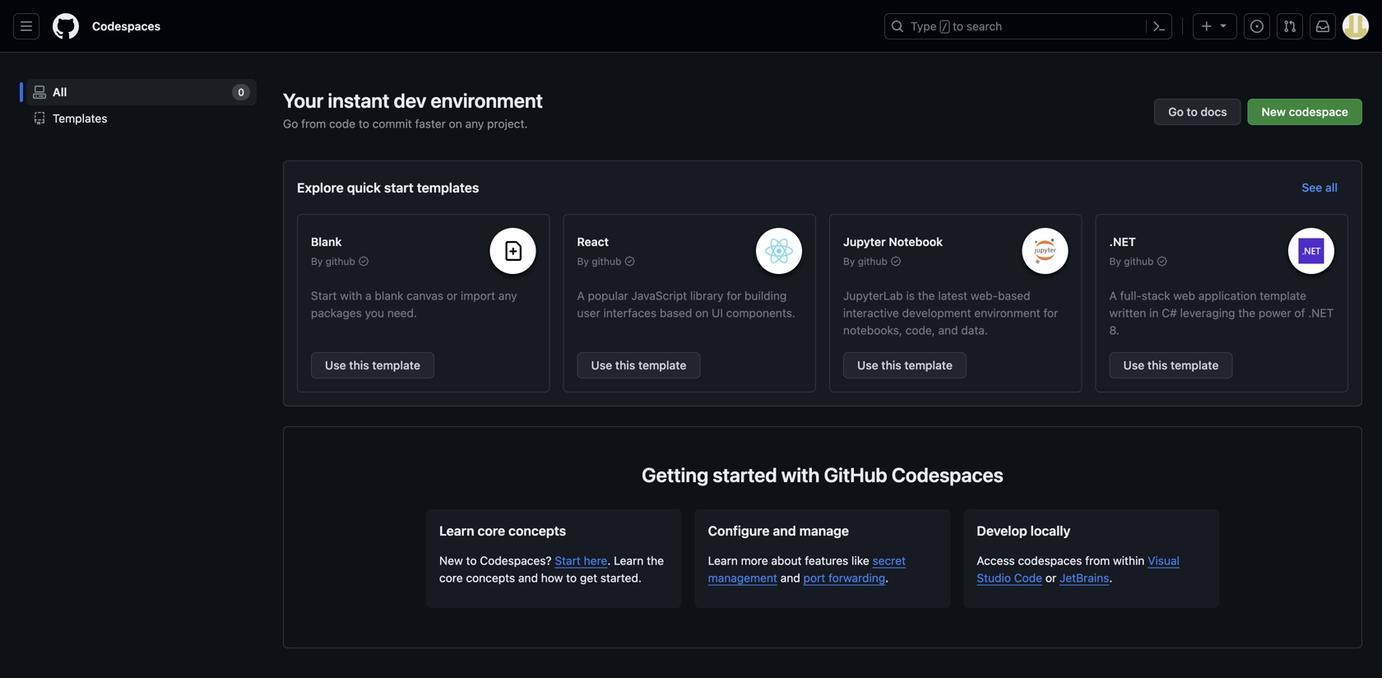 Task type: locate. For each thing, give the bounding box(es) containing it.
templates
[[53, 112, 107, 125]]

studio
[[977, 571, 1011, 585]]

the for jupyterlab is the latest web-based interactive development environment for notebooks, code, and data.
[[918, 289, 935, 302]]

the right is
[[918, 289, 935, 302]]

1 horizontal spatial environment
[[975, 306, 1041, 320]]

of
[[1295, 306, 1306, 320]]

0 horizontal spatial core
[[439, 571, 463, 585]]

learn up management
[[708, 554, 738, 567]]

1 horizontal spatial from
[[1086, 554, 1110, 567]]

see
[[1302, 181, 1323, 194]]

explore quick start templates
[[297, 180, 479, 195]]

this for a full-stack web application template written in c# leveraging the power of .net 8.
[[1148, 358, 1168, 372]]

from up jetbrains link on the bottom right
[[1086, 554, 1110, 567]]

0 vertical spatial concepts
[[509, 523, 566, 539]]

1 vertical spatial based
[[660, 306, 692, 320]]

start up packages
[[311, 289, 337, 302]]

1 by from the left
[[311, 256, 323, 267]]

blank link
[[311, 235, 342, 249]]

0 vertical spatial on
[[449, 117, 462, 130]]

leveraging
[[1181, 306, 1236, 320]]

react image
[[766, 239, 793, 263]]

use this template down c#
[[1124, 358, 1219, 372]]

1 horizontal spatial learn
[[614, 554, 644, 567]]

.net up full-
[[1110, 235, 1136, 249]]

1 use this template button from the left
[[311, 352, 434, 379]]

0 horizontal spatial or
[[447, 289, 458, 302]]

0 vertical spatial .net
[[1110, 235, 1136, 249]]

use this template button down code,
[[844, 352, 967, 379]]

3 by github from the left
[[844, 256, 888, 267]]

1 vertical spatial the
[[1239, 306, 1256, 320]]

to down the learn core concepts
[[466, 554, 477, 567]]

verified image up popular
[[625, 256, 635, 266]]

a popular javascript library for building user interfaces based on ui components.
[[577, 289, 796, 320]]

2 github from the left
[[592, 256, 622, 267]]

4 by github from the left
[[1110, 256, 1154, 267]]

template down leveraging in the right of the page
[[1171, 358, 1219, 372]]

and down learn more about features like on the right of page
[[781, 571, 801, 585]]

2 use this template button from the left
[[577, 352, 701, 379]]

1 horizontal spatial on
[[696, 306, 709, 320]]

verified image
[[891, 256, 901, 266]]

new
[[1262, 105, 1286, 119], [439, 554, 463, 567]]

0 vertical spatial environment
[[431, 89, 543, 112]]

this down notebooks,
[[882, 358, 902, 372]]

1 use this template from the left
[[325, 358, 420, 372]]

0 vertical spatial for
[[727, 289, 742, 302]]

and
[[939, 323, 958, 337], [773, 523, 796, 539], [518, 571, 538, 585], [781, 571, 801, 585]]

a full-stack web application template written in c# leveraging the power of .net 8.
[[1110, 289, 1334, 337]]

by for blank
[[311, 256, 323, 267]]

1 horizontal spatial based
[[998, 289, 1031, 302]]

2 horizontal spatial verified image
[[1157, 256, 1167, 266]]

use this template button
[[311, 352, 434, 379], [577, 352, 701, 379], [844, 352, 967, 379], [1110, 352, 1233, 379]]

.
[[608, 554, 611, 567], [886, 571, 889, 585], [1110, 571, 1113, 585]]

1 by github from the left
[[311, 256, 355, 267]]

go
[[1169, 105, 1184, 119], [283, 117, 298, 130]]

for inside jupyterlab is the latest web-based interactive development environment for notebooks, code, and data.
[[1044, 306, 1059, 320]]

2 horizontal spatial the
[[1239, 306, 1256, 320]]

1 horizontal spatial codespaces
[[892, 463, 1004, 486]]

0 horizontal spatial with
[[340, 289, 362, 302]]

use down user
[[591, 358, 612, 372]]

1 horizontal spatial core
[[478, 523, 505, 539]]

github
[[326, 256, 355, 267], [592, 256, 622, 267], [858, 256, 888, 267], [1124, 256, 1154, 267]]

need.
[[387, 306, 417, 320]]

by github down blank link at the top left of page
[[311, 256, 355, 267]]

0 horizontal spatial codespaces
[[92, 19, 161, 33]]

1 vertical spatial start
[[555, 554, 581, 567]]

1 vertical spatial on
[[696, 306, 709, 320]]

1 a from the left
[[577, 289, 585, 302]]

3 by from the left
[[844, 256, 855, 267]]

on right faster
[[449, 117, 462, 130]]

with left a
[[340, 289, 362, 302]]

0 horizontal spatial learn
[[439, 523, 475, 539]]

3 use this template from the left
[[858, 358, 953, 372]]

based down javascript
[[660, 306, 692, 320]]

use down packages
[[325, 358, 346, 372]]

0 vertical spatial codespaces
[[92, 19, 161, 33]]

develop
[[977, 523, 1028, 539]]

use down notebooks,
[[858, 358, 879, 372]]

use this template button for c#
[[1110, 352, 1233, 379]]

0 horizontal spatial environment
[[431, 89, 543, 112]]

new down the learn core concepts
[[439, 554, 463, 567]]

new left codespace
[[1262, 105, 1286, 119]]

jetbrains
[[1060, 571, 1110, 585]]

c#
[[1162, 306, 1177, 320]]

within
[[1113, 554, 1145, 567]]

0 horizontal spatial .net
[[1110, 235, 1136, 249]]

0 vertical spatial start
[[311, 289, 337, 302]]

dev
[[394, 89, 427, 112]]

power
[[1259, 306, 1292, 320]]

use down written
[[1124, 358, 1145, 372]]

4 github from the left
[[1124, 256, 1154, 267]]

1 horizontal spatial or
[[1046, 571, 1057, 585]]

0 horizontal spatial any
[[465, 117, 484, 130]]

concepts
[[509, 523, 566, 539], [466, 571, 515, 585]]

the right here
[[647, 554, 664, 567]]

. learn the core concepts and how to get started.
[[439, 554, 664, 585]]

secret management
[[708, 554, 906, 585]]

1 vertical spatial any
[[499, 289, 517, 302]]

from down your at the top of page
[[301, 117, 326, 130]]

new codespace link
[[1248, 99, 1363, 125]]

jetbrains link
[[1060, 571, 1110, 585]]

2 this from the left
[[615, 358, 636, 372]]

all
[[53, 85, 67, 99]]

github for react
[[592, 256, 622, 267]]

by for react
[[577, 256, 589, 267]]

.net
[[1110, 235, 1136, 249], [1309, 306, 1334, 320]]

triangle down image
[[1217, 19, 1230, 32]]

based right latest
[[998, 289, 1031, 302]]

learn up started.
[[614, 554, 644, 567]]

github down jupyter
[[858, 256, 888, 267]]

1 horizontal spatial new
[[1262, 105, 1286, 119]]

by github for blank
[[311, 256, 355, 267]]

use this template
[[325, 358, 420, 372], [591, 358, 687, 372], [858, 358, 953, 372], [1124, 358, 1219, 372]]

0 vertical spatial core
[[478, 523, 505, 539]]

use this template button down c#
[[1110, 352, 1233, 379]]

0 horizontal spatial on
[[449, 117, 462, 130]]

3 github from the left
[[858, 256, 888, 267]]

1 verified image from the left
[[359, 256, 369, 266]]

any inside start with a blank canvas or import any packages you need.
[[499, 289, 517, 302]]

to right /
[[953, 19, 964, 33]]

started.
[[601, 571, 642, 585]]

concepts up new to codespaces? start here
[[509, 523, 566, 539]]

verified image
[[359, 256, 369, 266], [625, 256, 635, 266], [1157, 256, 1167, 266]]

use this template button down the interfaces
[[577, 352, 701, 379]]

from inside your instant dev environment go from code to commit faster on any project.
[[301, 117, 326, 130]]

learn
[[439, 523, 475, 539], [614, 554, 644, 567], [708, 554, 738, 567]]

stack
[[1142, 289, 1171, 302]]

template for a full-stack web application template written in c# leveraging the power of .net 8.
[[1171, 358, 1219, 372]]

1 horizontal spatial the
[[918, 289, 935, 302]]

data.
[[962, 323, 988, 337]]

you
[[365, 306, 384, 320]]

with left "github"
[[782, 463, 820, 486]]

0 horizontal spatial verified image
[[359, 256, 369, 266]]

jupyter notebook
[[844, 235, 943, 249]]

0 horizontal spatial a
[[577, 289, 585, 302]]

environment up project.
[[431, 89, 543, 112]]

by down react
[[577, 256, 589, 267]]

1 vertical spatial from
[[1086, 554, 1110, 567]]

0 horizontal spatial start
[[311, 289, 337, 302]]

concepts down codespaces?
[[466, 571, 515, 585]]

1 vertical spatial .net
[[1309, 306, 1334, 320]]

.net right of
[[1309, 306, 1334, 320]]

use this template button down you in the top left of the page
[[311, 352, 434, 379]]

the inside jupyterlab is the latest web-based interactive development environment for notebooks, code, and data.
[[918, 289, 935, 302]]

this
[[349, 358, 369, 372], [615, 358, 636, 372], [882, 358, 902, 372], [1148, 358, 1168, 372]]

or down codespaces
[[1046, 571, 1057, 585]]

use this template down you in the top left of the page
[[325, 358, 420, 372]]

use this template for based
[[591, 358, 687, 372]]

3 use this template button from the left
[[844, 352, 967, 379]]

by github down jupyter
[[844, 256, 888, 267]]

to left get
[[566, 571, 577, 585]]

blank
[[311, 235, 342, 249]]

1 vertical spatial concepts
[[466, 571, 515, 585]]

by down jupyter
[[844, 256, 855, 267]]

2 use from the left
[[591, 358, 612, 372]]

start here link
[[555, 554, 608, 567]]

1 horizontal spatial .net
[[1309, 306, 1334, 320]]

codespaces image
[[33, 86, 46, 99]]

canvas
[[407, 289, 444, 302]]

verified image for react
[[625, 256, 635, 266]]

environment down web-
[[975, 306, 1041, 320]]

by down blank link at the top left of page
[[311, 256, 323, 267]]

2 a from the left
[[1110, 289, 1117, 302]]

2 by github from the left
[[577, 256, 622, 267]]

this down the interfaces
[[615, 358, 636, 372]]

0 horizontal spatial go
[[283, 117, 298, 130]]

a left full-
[[1110, 289, 1117, 302]]

template for start with a blank canvas or import any packages you need.
[[372, 358, 420, 372]]

by down .net link
[[1110, 256, 1122, 267]]

1 horizontal spatial a
[[1110, 289, 1117, 302]]

4 by from the left
[[1110, 256, 1122, 267]]

codespaces right the homepage icon
[[92, 19, 161, 33]]

this down you in the top left of the page
[[349, 358, 369, 372]]

docs
[[1201, 105, 1228, 119]]

this for jupyterlab is the latest web-based interactive development environment for notebooks, code, and data.
[[882, 358, 902, 372]]

use this template down the interfaces
[[591, 358, 687, 372]]

environment
[[431, 89, 543, 112], [975, 306, 1041, 320]]

secret management link
[[708, 554, 906, 585]]

configure
[[708, 523, 770, 539]]

any left project.
[[465, 117, 484, 130]]

a for a full-stack web application template written in c# leveraging the power of .net 8.
[[1110, 289, 1117, 302]]

template inside a full-stack web application template written in c# leveraging the power of .net 8.
[[1260, 289, 1307, 302]]

start
[[311, 289, 337, 302], [555, 554, 581, 567]]

0 horizontal spatial the
[[647, 554, 664, 567]]

a
[[577, 289, 585, 302], [1110, 289, 1117, 302]]

4 use this template button from the left
[[1110, 352, 1233, 379]]

1 vertical spatial environment
[[975, 306, 1041, 320]]

0 horizontal spatial from
[[301, 117, 326, 130]]

1 use from the left
[[325, 358, 346, 372]]

a inside a full-stack web application template written in c# leveraging the power of .net 8.
[[1110, 289, 1117, 302]]

4 this from the left
[[1148, 358, 1168, 372]]

all
[[1326, 181, 1338, 194]]

2 vertical spatial the
[[647, 554, 664, 567]]

go down your at the top of page
[[283, 117, 298, 130]]

new for new to codespaces? start here
[[439, 554, 463, 567]]

template down code,
[[905, 358, 953, 372]]

4 use from the left
[[1124, 358, 1145, 372]]

templates
[[417, 180, 479, 195]]

learn for learn core concepts
[[439, 523, 475, 539]]

1 horizontal spatial start
[[555, 554, 581, 567]]

0 horizontal spatial for
[[727, 289, 742, 302]]

this down in
[[1148, 358, 1168, 372]]

0 horizontal spatial .
[[608, 554, 611, 567]]

learn up new to codespaces? start here
[[439, 523, 475, 539]]

template up power
[[1260, 289, 1307, 302]]

environment inside your instant dev environment go from code to commit faster on any project.
[[431, 89, 543, 112]]

0 vertical spatial new
[[1262, 105, 1286, 119]]

for
[[727, 289, 742, 302], [1044, 306, 1059, 320]]

0 vertical spatial with
[[340, 289, 362, 302]]

a up user
[[577, 289, 585, 302]]

and inside . learn the core concepts and how to get started.
[[518, 571, 538, 585]]

2 by from the left
[[577, 256, 589, 267]]

core down the learn core concepts
[[439, 571, 463, 585]]

by github down .net link
[[1110, 256, 1154, 267]]

use this template down code,
[[858, 358, 953, 372]]

blank
[[375, 289, 404, 302]]

1 vertical spatial for
[[1044, 306, 1059, 320]]

to right code
[[359, 117, 369, 130]]

jupyterlab
[[844, 289, 903, 302]]

start
[[384, 180, 414, 195]]

1 horizontal spatial verified image
[[625, 256, 635, 266]]

for right library
[[727, 289, 742, 302]]

verified image up the stack
[[1157, 256, 1167, 266]]

visual studio code
[[977, 554, 1180, 585]]

here
[[584, 554, 608, 567]]

0 horizontal spatial based
[[660, 306, 692, 320]]

on inside a popular javascript library for building user interfaces based on ui components.
[[696, 306, 709, 320]]

the inside . learn the core concepts and how to get started.
[[647, 554, 664, 567]]

application
[[1199, 289, 1257, 302]]

1 vertical spatial new
[[439, 554, 463, 567]]

0 vertical spatial or
[[447, 289, 458, 302]]

on left ui
[[696, 306, 709, 320]]

1 this from the left
[[349, 358, 369, 372]]

new inside 'link'
[[1262, 105, 1286, 119]]

4 use this template from the left
[[1124, 358, 1219, 372]]

3 use from the left
[[858, 358, 879, 372]]

packages
[[311, 306, 362, 320]]

or left import on the top left of the page
[[447, 289, 458, 302]]

0 horizontal spatial new
[[439, 554, 463, 567]]

by github for .net
[[1110, 256, 1154, 267]]

0 vertical spatial the
[[918, 289, 935, 302]]

0 vertical spatial from
[[301, 117, 326, 130]]

start up how
[[555, 554, 581, 567]]

for inside a popular javascript library for building user interfaces based on ui components.
[[727, 289, 742, 302]]

2 use this template from the left
[[591, 358, 687, 372]]

template down the interfaces
[[639, 358, 687, 372]]

and down new to codespaces? start here
[[518, 571, 538, 585]]

codespaces up develop
[[892, 463, 1004, 486]]

on
[[449, 117, 462, 130], [696, 306, 709, 320]]

verified image up a
[[359, 256, 369, 266]]

go left docs
[[1169, 105, 1184, 119]]

1 vertical spatial with
[[782, 463, 820, 486]]

github down blank link at the top left of page
[[326, 256, 355, 267]]

for down jupyter notebook icon
[[1044, 306, 1059, 320]]

2 horizontal spatial learn
[[708, 554, 738, 567]]

github down .net link
[[1124, 256, 1154, 267]]

1 horizontal spatial any
[[499, 289, 517, 302]]

github down react link on the top left
[[592, 256, 622, 267]]

2 verified image from the left
[[625, 256, 635, 266]]

template for jupyterlab is the latest web-based interactive development environment for notebooks, code, and data.
[[905, 358, 953, 372]]

1 horizontal spatial for
[[1044, 306, 1059, 320]]

jupyter notebook link
[[844, 235, 943, 249]]

web
[[1174, 289, 1196, 302]]

2 horizontal spatial .
[[1110, 571, 1113, 585]]

codespaces
[[92, 19, 161, 33], [892, 463, 1004, 486]]

a inside a popular javascript library for building user interfaces based on ui components.
[[577, 289, 585, 302]]

and down development
[[939, 323, 958, 337]]

configure and manage
[[708, 523, 849, 539]]

by
[[311, 256, 323, 267], [577, 256, 589, 267], [844, 256, 855, 267], [1110, 256, 1122, 267]]

command palette image
[[1153, 20, 1166, 33]]

template down need.
[[372, 358, 420, 372]]

0 vertical spatial based
[[998, 289, 1031, 302]]

1 vertical spatial core
[[439, 571, 463, 585]]

codespaces
[[1018, 554, 1083, 567]]

full-
[[1121, 289, 1142, 302]]

by github down react link on the top left
[[577, 256, 622, 267]]

1 vertical spatial or
[[1046, 571, 1057, 585]]

core up codespaces?
[[478, 523, 505, 539]]

3 verified image from the left
[[1157, 256, 1167, 266]]

verified image for .net
[[1157, 256, 1167, 266]]

1 horizontal spatial with
[[782, 463, 820, 486]]

3 this from the left
[[882, 358, 902, 372]]

started
[[713, 463, 777, 486]]

any right import on the top left of the page
[[499, 289, 517, 302]]

go to docs link
[[1155, 99, 1242, 125]]

0 vertical spatial any
[[465, 117, 484, 130]]

the down "application"
[[1239, 306, 1256, 320]]

1 github from the left
[[326, 256, 355, 267]]



Task type: describe. For each thing, give the bounding box(es) containing it.
about
[[771, 554, 802, 567]]

use for a full-stack web application template written in c# leveraging the power of .net 8.
[[1124, 358, 1145, 372]]

codespaces link
[[86, 13, 167, 39]]

with inside start with a blank canvas or import any packages you need.
[[340, 289, 362, 302]]

jupyter
[[844, 235, 886, 249]]

new for new codespace
[[1262, 105, 1286, 119]]

search
[[967, 19, 1003, 33]]

is
[[906, 289, 915, 302]]

access codespaces from within
[[977, 554, 1148, 567]]

code,
[[906, 323, 936, 337]]

homepage image
[[53, 13, 79, 40]]

a for a popular javascript library for building user interfaces based on ui components.
[[577, 289, 585, 302]]

use for a popular javascript library for building user interfaces based on ui components.
[[591, 358, 612, 372]]

8.
[[1110, 323, 1120, 337]]

react
[[577, 235, 609, 249]]

go to docs
[[1169, 105, 1228, 119]]

access
[[977, 554, 1015, 567]]

explore
[[297, 180, 344, 195]]

learn for learn more about features like
[[708, 554, 738, 567]]

go inside your instant dev environment go from code to commit faster on any project.
[[283, 117, 298, 130]]

this for a popular javascript library for building user interfaces based on ui components.
[[615, 358, 636, 372]]

by github for jupyter notebook
[[844, 256, 888, 267]]

git pull request image
[[1284, 20, 1297, 33]]

. inside . learn the core concepts and how to get started.
[[608, 554, 611, 567]]

github for jupyter notebook
[[858, 256, 888, 267]]

new codespace
[[1262, 105, 1349, 119]]

issue opened image
[[1251, 20, 1264, 33]]

on inside your instant dev environment go from code to commit faster on any project.
[[449, 117, 462, 130]]

.net image
[[1299, 238, 1324, 264]]

jupyterlab is the latest web-based interactive development environment for notebooks, code, and data.
[[844, 289, 1059, 337]]

building
[[745, 289, 787, 302]]

getting
[[642, 463, 709, 486]]

environment inside jupyterlab is the latest web-based interactive development environment for notebooks, code, and data.
[[975, 306, 1041, 320]]

concepts inside . learn the core concepts and how to get started.
[[466, 571, 515, 585]]

the for . learn the core concepts and how to get started.
[[647, 554, 664, 567]]

start with a blank canvas or import any packages you need.
[[311, 289, 517, 320]]

1 vertical spatial codespaces
[[892, 463, 1004, 486]]

learn inside . learn the core concepts and how to get started.
[[614, 554, 644, 567]]

use this template for environment
[[858, 358, 953, 372]]

codespaces inside codespaces 'link'
[[92, 19, 161, 33]]

code
[[1014, 571, 1043, 585]]

written
[[1110, 306, 1147, 320]]

get
[[580, 571, 598, 585]]

1 horizontal spatial .
[[886, 571, 889, 585]]

popular
[[588, 289, 628, 302]]

code
[[329, 117, 356, 130]]

template for a popular javascript library for building user interfaces based on ui components.
[[639, 358, 687, 372]]

port forwarding link
[[804, 571, 886, 585]]

.net inside a full-stack web application template written in c# leveraging the power of .net 8.
[[1309, 306, 1334, 320]]

type / to search
[[911, 19, 1003, 33]]

interactive
[[844, 306, 899, 320]]

learn more about features like
[[708, 554, 873, 567]]

use this template button for environment
[[844, 352, 967, 379]]

port
[[804, 571, 826, 585]]

visual
[[1148, 554, 1180, 567]]

0
[[238, 86, 244, 98]]

jupyter notebook image
[[1035, 238, 1056, 264]]

learn core concepts
[[439, 523, 566, 539]]

your
[[283, 89, 324, 112]]

or inside start with a blank canvas or import any packages you need.
[[447, 289, 458, 302]]

to left docs
[[1187, 105, 1198, 119]]

management
[[708, 571, 778, 585]]

use for jupyterlab is the latest web-based interactive development environment for notebooks, code, and data.
[[858, 358, 879, 372]]

by for jupyter notebook
[[844, 256, 855, 267]]

instant
[[328, 89, 390, 112]]

.net link
[[1110, 235, 1136, 249]]

a
[[365, 289, 372, 302]]

latest
[[938, 289, 968, 302]]

develop locally
[[977, 523, 1071, 539]]

github for .net
[[1124, 256, 1154, 267]]

1 horizontal spatial go
[[1169, 105, 1184, 119]]

user
[[577, 306, 601, 320]]

and up about
[[773, 523, 796, 539]]

project.
[[487, 117, 528, 130]]

file added image
[[503, 241, 523, 261]]

features
[[805, 554, 849, 567]]

based inside a popular javascript library for building user interfaces based on ui components.
[[660, 306, 692, 320]]

commit
[[373, 117, 412, 130]]

any inside your instant dev environment go from code to commit faster on any project.
[[465, 117, 484, 130]]

notifications image
[[1317, 20, 1330, 33]]

by github for react
[[577, 256, 622, 267]]

use this template for c#
[[1124, 358, 1219, 372]]

by for .net
[[1110, 256, 1122, 267]]

plus image
[[1201, 20, 1214, 33]]

use this template for packages
[[325, 358, 420, 372]]

more
[[741, 554, 768, 567]]

start inside start with a blank canvas or import any packages you need.
[[311, 289, 337, 302]]

see all link
[[1292, 174, 1349, 201]]

codespaces?
[[480, 554, 552, 567]]

quick
[[347, 180, 381, 195]]

core inside . learn the core concepts and how to get started.
[[439, 571, 463, 585]]

faster
[[415, 117, 446, 130]]

your instant dev environment go from code to commit faster on any project.
[[283, 89, 543, 130]]

how
[[541, 571, 563, 585]]

to inside . learn the core concepts and how to get started.
[[566, 571, 577, 585]]

visual studio code link
[[977, 554, 1180, 585]]

like
[[852, 554, 870, 567]]

type
[[911, 19, 937, 33]]

use this template button for based
[[577, 352, 701, 379]]

locally
[[1031, 523, 1071, 539]]

this for start with a blank canvas or import any packages you need.
[[349, 358, 369, 372]]

library
[[690, 289, 724, 302]]

to inside your instant dev environment go from code to commit faster on any project.
[[359, 117, 369, 130]]

manage
[[800, 523, 849, 539]]

ui
[[712, 306, 723, 320]]

react link
[[577, 235, 609, 249]]

/
[[942, 21, 948, 33]]

and inside jupyterlab is the latest web-based interactive development environment for notebooks, code, and data.
[[939, 323, 958, 337]]

codespace
[[1289, 105, 1349, 119]]

javascript
[[632, 289, 687, 302]]

repo template image
[[33, 112, 46, 125]]

import
[[461, 289, 495, 302]]

use this template button for packages
[[311, 352, 434, 379]]

github for blank
[[326, 256, 355, 267]]

and port forwarding .
[[778, 571, 889, 585]]

github
[[824, 463, 888, 486]]

notebook
[[889, 235, 943, 249]]

secret
[[873, 554, 906, 567]]

templates link
[[26, 105, 257, 132]]

or jetbrains .
[[1043, 571, 1113, 585]]

new to codespaces? start here
[[439, 554, 608, 567]]

the inside a full-stack web application template written in c# leveraging the power of .net 8.
[[1239, 306, 1256, 320]]

see all
[[1302, 181, 1338, 194]]

verified image for blank
[[359, 256, 369, 266]]

use for start with a blank canvas or import any packages you need.
[[325, 358, 346, 372]]

development
[[902, 306, 972, 320]]

based inside jupyterlab is the latest web-based interactive development environment for notebooks, code, and data.
[[998, 289, 1031, 302]]

getting started with github codespaces
[[642, 463, 1004, 486]]



Task type: vqa. For each thing, say whether or not it's contained in the screenshot.


